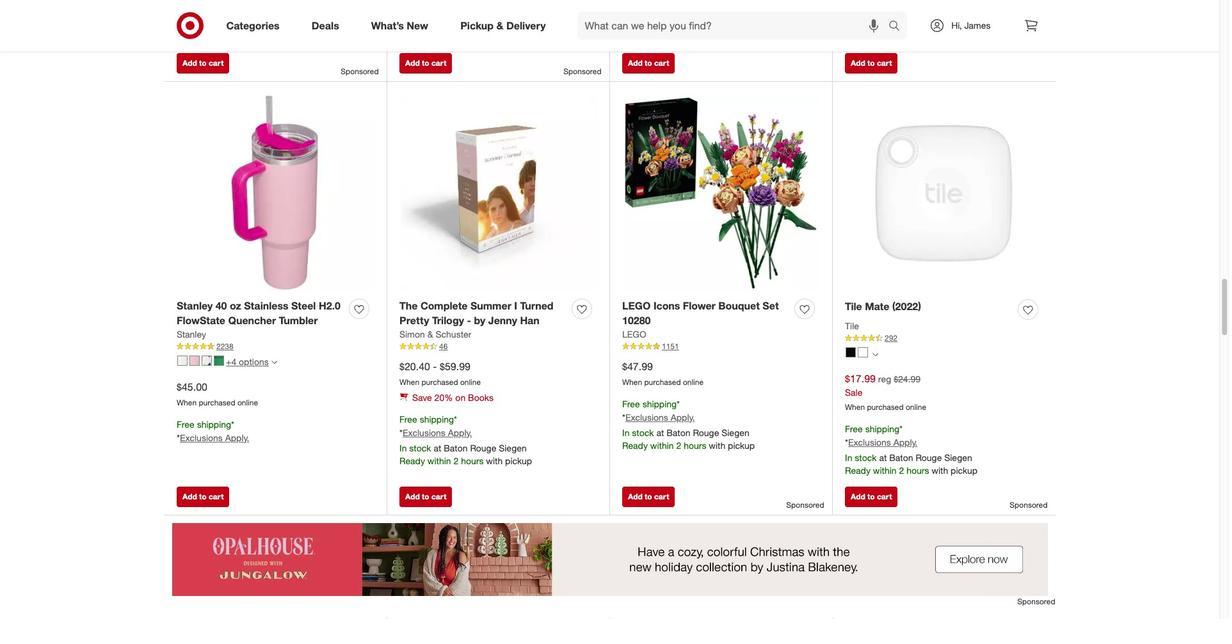 Task type: describe. For each thing, give the bounding box(es) containing it.
books
[[468, 392, 494, 403]]

icons
[[654, 300, 680, 313]]

black image
[[846, 348, 856, 358]]

$17.99
[[845, 373, 876, 386]]

with for tile mate (2022)
[[932, 465, 948, 476]]

deals link
[[301, 12, 355, 40]]

frost/electric yellow image
[[177, 356, 188, 366]]

lego for lego icons flower bouquet set 10280
[[622, 300, 651, 313]]

flamingo image
[[189, 356, 200, 366]]

exclusions inside * exclusions apply. not available at baton rouge siegen check nearby stores
[[180, 3, 223, 14]]

0 horizontal spatial in
[[399, 443, 407, 454]]

lego link
[[622, 328, 646, 341]]

$20.40 - $59.99 when purchased online
[[399, 360, 481, 387]]

hours for lego icons flower bouquet set 10280
[[684, 440, 706, 451]]

$24.99
[[894, 374, 921, 385]]

when inside $20.40 - $59.99 when purchased online
[[399, 378, 419, 387]]

at inside * exclusions apply. not available at baton rouge siegen check nearby stores
[[231, 18, 238, 29]]

save
[[412, 392, 432, 403]]

simon
[[399, 329, 425, 340]]

shipping inside free shipping * exclusions apply.
[[865, 9, 900, 20]]

all colors element
[[873, 350, 878, 358]]

2 horizontal spatial nearby
[[651, 16, 678, 27]]

set
[[763, 300, 779, 313]]

abstract geos image
[[202, 356, 212, 366]]

pickup
[[460, 19, 494, 32]]

apply. down on
[[448, 427, 472, 438]]

free inside free shipping * * exclusions apply.
[[177, 419, 194, 430]]

purchased inside $47.99 when purchased online
[[644, 378, 681, 387]]

nearby inside * exclusions apply. not available at baton rouge siegen check nearby stores
[[205, 31, 232, 42]]

steel
[[291, 300, 316, 313]]

quencher
[[228, 314, 276, 327]]

0 horizontal spatial 2
[[454, 456, 459, 466]]

1 horizontal spatial not available at baton rouge siegen check nearby stores
[[622, 3, 769, 27]]

in for tile mate (2022)
[[845, 453, 852, 463]]

not inside * exclusions apply. not available at baton rouge siegen check nearby stores
[[177, 18, 191, 29]]

all colors image
[[873, 352, 878, 358]]

purchased inside $45.00 when purchased online
[[199, 398, 235, 408]]

$45.00 when purchased online
[[177, 381, 258, 408]]

0 horizontal spatial free shipping * * exclusions apply. in stock at  baton rouge siegen ready within 2 hours with pickup
[[399, 414, 532, 466]]

apply. inside free shipping * exclusions apply.
[[894, 22, 918, 33]]

categories link
[[215, 12, 296, 40]]

with for lego icons flower bouquet set 10280
[[709, 440, 725, 451]]

the complete summer i turned pretty trilogy - by jenny han image
[[399, 95, 597, 292]]

free shipping * exclusions apply.
[[845, 9, 918, 33]]

within for tile mate (2022)
[[873, 465, 897, 476]]

mate
[[865, 300, 889, 313]]

$17.99 reg $24.99 sale when purchased online
[[845, 373, 926, 412]]

20%
[[434, 392, 453, 403]]

1 horizontal spatial check
[[399, 29, 425, 40]]

flower
[[683, 300, 716, 313]]

exclusions inside free shipping * * exclusions apply.
[[180, 433, 223, 443]]

rouge inside * exclusions apply. not available at baton rouge siegen check nearby stores
[[267, 18, 293, 29]]

0 horizontal spatial ready
[[399, 456, 425, 466]]

exclusions inside free shipping * exclusions apply.
[[848, 22, 891, 33]]

stanley 40 oz stainless steel h2.0 flowstate quencher tumbler link
[[177, 299, 344, 328]]

deals
[[312, 19, 339, 32]]

292 link
[[845, 333, 1043, 344]]

free shipping * * exclusions apply. in stock at  baton rouge siegen ready within 2 hours with pickup for lego icons flower bouquet set 10280
[[622, 399, 755, 451]]

on
[[455, 392, 466, 403]]

online inside $47.99 when purchased online
[[683, 378, 704, 387]]

schuster
[[436, 329, 471, 340]]

by
[[474, 314, 485, 327]]

$20.40
[[399, 360, 430, 373]]

apply. inside * exclusions apply. not available at baton rouge siegen check nearby stores
[[225, 3, 249, 14]]

hi, james
[[952, 20, 991, 31]]

what's new link
[[360, 12, 444, 40]]

pickup & delivery
[[460, 19, 546, 32]]

within for lego icons flower bouquet set 10280
[[650, 440, 674, 451]]

2 horizontal spatial check
[[622, 16, 648, 27]]

trilogy
[[432, 314, 464, 327]]

+4 options button
[[172, 352, 283, 373]]

10280
[[622, 314, 651, 327]]

shipping inside free shipping * * exclusions apply.
[[197, 419, 231, 430]]

simon & schuster link
[[399, 328, 471, 341]]

+4
[[226, 357, 236, 368]]

hi,
[[952, 20, 962, 31]]

stainless
[[244, 300, 288, 313]]

stanley for stanley 40 oz stainless steel h2.0 flowstate quencher tumbler
[[177, 300, 213, 313]]

tile for tile
[[845, 321, 859, 332]]

when inside $17.99 reg $24.99 sale when purchased online
[[845, 403, 865, 412]]

2 horizontal spatial stores
[[681, 16, 705, 27]]

46 link
[[399, 341, 597, 352]]

stanley for stanley
[[177, 329, 206, 340]]

oz
[[230, 300, 241, 313]]

apply. down $17.99 reg $24.99 sale when purchased online
[[894, 437, 918, 448]]

tile link
[[845, 320, 859, 333]]

+4 options
[[226, 357, 269, 368]]

bouquet
[[718, 300, 760, 313]]

tile mate (2022) link
[[845, 300, 921, 314]]

stock for lego icons flower bouquet set 10280
[[632, 427, 654, 438]]

0 horizontal spatial pickup
[[505, 456, 532, 466]]

check inside * exclusions apply. not available at baton rouge siegen check nearby stores
[[177, 31, 203, 42]]

purchased inside $17.99 reg $24.99 sale when purchased online
[[867, 403, 904, 412]]

i
[[514, 300, 517, 313]]

delivery
[[506, 19, 546, 32]]

shipping down $47.99 when purchased online
[[643, 399, 677, 410]]

ready for tile mate (2022)
[[845, 465, 871, 476]]

* exclusions apply. not available at baton rouge siegen check nearby stores
[[177, 3, 324, 42]]

the
[[399, 300, 418, 313]]

(2022)
[[892, 300, 921, 313]]

stanley 40 oz stainless steel h2.0 flowstate quencher tumbler
[[177, 300, 341, 327]]

lego icons flower bouquet set 10280
[[622, 300, 779, 327]]

summer
[[470, 300, 511, 313]]

save 20% on books
[[412, 392, 494, 403]]

free inside free shipping * exclusions apply.
[[845, 9, 863, 20]]

h2.0
[[319, 300, 341, 313]]

1 horizontal spatial stores
[[458, 29, 482, 40]]

46
[[439, 342, 448, 351]]

white image
[[858, 348, 868, 358]]

& for simon
[[427, 329, 433, 340]]

2 horizontal spatial check nearby stores button
[[622, 15, 705, 28]]

new
[[407, 19, 428, 32]]

$47.99
[[622, 360, 653, 373]]

2 horizontal spatial available
[[639, 3, 674, 14]]

reg
[[878, 374, 891, 385]]

jenny
[[488, 314, 517, 327]]

0 horizontal spatial hours
[[461, 456, 484, 466]]

when inside $45.00 when purchased online
[[177, 398, 197, 408]]

pickup for lego icons flower bouquet set 10280
[[728, 440, 755, 451]]

what's
[[371, 19, 404, 32]]

categories
[[226, 19, 280, 32]]

search
[[883, 20, 914, 33]]



Task type: vqa. For each thing, say whether or not it's contained in the screenshot.
the left hours
yes



Task type: locate. For each thing, give the bounding box(es) containing it.
apply. down $47.99 when purchased online
[[671, 412, 695, 423]]

not for middle check nearby stores button
[[399, 16, 414, 27]]

free down the sale
[[845, 424, 863, 435]]

baton
[[687, 3, 710, 14], [464, 16, 488, 27], [241, 18, 265, 29], [667, 427, 690, 438], [444, 443, 468, 454], [889, 453, 913, 463]]

rouge
[[713, 3, 739, 14], [490, 16, 516, 27], [267, 18, 293, 29], [693, 427, 719, 438], [470, 443, 496, 454], [916, 453, 942, 463]]

0 horizontal spatial stores
[[235, 31, 260, 42]]

when down $47.99
[[622, 378, 642, 387]]

lego inside "lego icons flower bouquet set 10280"
[[622, 300, 651, 313]]

advertisement region
[[164, 524, 1055, 597]]

hours
[[684, 440, 706, 451], [461, 456, 484, 466], [907, 465, 929, 476]]

2 horizontal spatial within
[[873, 465, 897, 476]]

free shipping * * exclusions apply. in stock at  baton rouge siegen ready within 2 hours with pickup down $17.99 reg $24.99 sale when purchased online
[[845, 424, 978, 476]]

& right "simon"
[[427, 329, 433, 340]]

0 horizontal spatial within
[[428, 456, 451, 466]]

1 horizontal spatial -
[[467, 314, 471, 327]]

available
[[639, 3, 674, 14], [416, 16, 451, 27], [194, 18, 228, 29]]

free left search button
[[845, 9, 863, 20]]

search button
[[883, 12, 914, 42]]

stock for tile mate (2022)
[[855, 453, 877, 463]]

1 vertical spatial tile
[[845, 321, 859, 332]]

free shipping * * exclusions apply. in stock at  baton rouge siegen ready within 2 hours with pickup
[[622, 399, 755, 451], [399, 414, 532, 466], [845, 424, 978, 476]]

1 tile from the top
[[845, 300, 862, 313]]

0 horizontal spatial -
[[433, 360, 437, 373]]

1 vertical spatial lego
[[622, 329, 646, 340]]

lego up 10280
[[622, 300, 651, 313]]

2 horizontal spatial ready
[[845, 465, 871, 476]]

purchased inside $20.40 - $59.99 when purchased online
[[422, 378, 458, 387]]

tile for tile mate (2022)
[[845, 300, 862, 313]]

2 horizontal spatial stock
[[855, 453, 877, 463]]

with
[[709, 440, 725, 451], [486, 456, 503, 466], [932, 465, 948, 476]]

turned
[[520, 300, 554, 313]]

online
[[460, 378, 481, 387], [683, 378, 704, 387], [237, 398, 258, 408], [906, 403, 926, 412]]

in for lego icons flower bouquet set 10280
[[622, 427, 630, 438]]

purchased
[[422, 378, 458, 387], [644, 378, 681, 387], [199, 398, 235, 408], [867, 403, 904, 412]]

2238 link
[[177, 341, 374, 352]]

1 horizontal spatial ready
[[622, 440, 648, 451]]

shipping up search
[[865, 9, 900, 20]]

lego icons flower bouquet set 10280 link
[[622, 299, 789, 328]]

stanley
[[177, 300, 213, 313], [177, 329, 206, 340]]

1 horizontal spatial in
[[622, 427, 630, 438]]

lego down 10280
[[622, 329, 646, 340]]

stanley up flowstate
[[177, 300, 213, 313]]

nearby
[[651, 16, 678, 27], [428, 29, 455, 40], [205, 31, 232, 42]]

apply.
[[225, 3, 249, 14], [894, 22, 918, 33], [671, 412, 695, 423], [448, 427, 472, 438], [225, 433, 249, 443], [894, 437, 918, 448]]

2 horizontal spatial not
[[622, 3, 637, 14]]

1151
[[662, 342, 679, 351]]

1 stanley from the top
[[177, 300, 213, 313]]

purchased up free shipping * * exclusions apply.
[[199, 398, 235, 408]]

apply. left 'hi,'
[[894, 22, 918, 33]]

2 lego from the top
[[622, 329, 646, 340]]

0 horizontal spatial check nearby stores button
[[177, 31, 260, 43]]

free down $45.00
[[177, 419, 194, 430]]

& for pickup
[[496, 19, 503, 32]]

the complete summer i turned pretty trilogy - by jenny han link
[[399, 299, 567, 328]]

han
[[520, 314, 540, 327]]

2238
[[216, 342, 233, 351]]

online down 1151 link
[[683, 378, 704, 387]]

what's new
[[371, 19, 428, 32]]

free
[[845, 9, 863, 20], [622, 399, 640, 410], [399, 414, 417, 425], [177, 419, 194, 430], [845, 424, 863, 435]]

siegen inside * exclusions apply. not available at baton rouge siegen check nearby stores
[[296, 18, 324, 29]]

online down +4 options
[[237, 398, 258, 408]]

when down $45.00
[[177, 398, 197, 408]]

0 horizontal spatial stock
[[409, 443, 431, 454]]

stanley inside stanley 40 oz stainless steel h2.0 flowstate quencher tumbler
[[177, 300, 213, 313]]

add to cart button
[[177, 53, 229, 74], [399, 53, 452, 74], [622, 53, 675, 74], [845, 53, 898, 74], [177, 487, 229, 508], [399, 487, 452, 508], [622, 487, 675, 508], [845, 487, 898, 508]]

2 horizontal spatial pickup
[[951, 465, 978, 476]]

purchased up 20%
[[422, 378, 458, 387]]

online inside $17.99 reg $24.99 sale when purchased online
[[906, 403, 926, 412]]

free down $47.99
[[622, 399, 640, 410]]

0 vertical spatial -
[[467, 314, 471, 327]]

tumbler
[[279, 314, 318, 327]]

0 horizontal spatial not available at baton rouge siegen check nearby stores
[[399, 16, 547, 40]]

2 for lego icons flower bouquet set 10280
[[676, 440, 681, 451]]

1 vertical spatial stanley
[[177, 329, 206, 340]]

0 horizontal spatial check
[[177, 31, 203, 42]]

stores inside * exclusions apply. not available at baton rouge siegen check nearby stores
[[235, 31, 260, 42]]

free shipping * * exclusions apply. in stock at  baton rouge siegen ready within 2 hours with pickup down on
[[399, 414, 532, 466]]

0 vertical spatial lego
[[622, 300, 651, 313]]

0 horizontal spatial not
[[177, 18, 191, 29]]

options
[[239, 357, 269, 368]]

not available at baton rouge siegen check nearby stores
[[622, 3, 769, 27], [399, 16, 547, 40]]

2 tile from the top
[[845, 321, 859, 332]]

1 horizontal spatial nearby
[[428, 29, 455, 40]]

not
[[622, 3, 637, 14], [399, 16, 414, 27], [177, 18, 191, 29]]

$45.00
[[177, 381, 207, 394]]

pickup & delivery link
[[450, 12, 562, 40]]

0 horizontal spatial available
[[194, 18, 228, 29]]

- inside $20.40 - $59.99 when purchased online
[[433, 360, 437, 373]]

available inside * exclusions apply. not available at baton rouge siegen check nearby stores
[[194, 18, 228, 29]]

1 horizontal spatial free shipping * * exclusions apply. in stock at  baton rouge siegen ready within 2 hours with pickup
[[622, 399, 755, 451]]

all colors + 4 more colors image
[[271, 360, 277, 366]]

2 horizontal spatial with
[[932, 465, 948, 476]]

stanley 40 oz stainless steel h2.0 flowstate quencher tumbler image
[[177, 95, 374, 292], [177, 95, 374, 292]]

* inside * exclusions apply. not available at baton rouge siegen check nearby stores
[[177, 3, 180, 14]]

2 horizontal spatial hours
[[907, 465, 929, 476]]

sale
[[845, 387, 863, 398]]

online down $24.99
[[906, 403, 926, 412]]

when
[[399, 378, 419, 387], [622, 378, 642, 387], [177, 398, 197, 408], [845, 403, 865, 412]]

to
[[199, 58, 207, 68], [422, 58, 429, 68], [645, 58, 652, 68], [868, 58, 875, 68], [199, 493, 207, 502], [422, 493, 429, 502], [645, 493, 652, 502], [868, 493, 875, 502]]

in
[[622, 427, 630, 438], [399, 443, 407, 454], [845, 453, 852, 463]]

- right $20.40
[[433, 360, 437, 373]]

* inside free shipping * exclusions apply.
[[900, 9, 903, 20]]

$47.99 when purchased online
[[622, 360, 704, 387]]

0 horizontal spatial nearby
[[205, 31, 232, 42]]

-
[[467, 314, 471, 327], [433, 360, 437, 373]]

online inside $20.40 - $59.99 when purchased online
[[460, 378, 481, 387]]

pickup
[[728, 440, 755, 451], [505, 456, 532, 466], [951, 465, 978, 476]]

apply. inside free shipping * * exclusions apply.
[[225, 433, 249, 443]]

purchased down $47.99
[[644, 378, 681, 387]]

*
[[177, 3, 180, 14], [900, 9, 903, 20], [677, 399, 680, 410], [622, 412, 625, 423], [454, 414, 457, 425], [231, 419, 234, 430], [900, 424, 903, 435], [399, 427, 403, 438], [177, 433, 180, 443], [845, 437, 848, 448]]

tile mate (2022) image
[[845, 95, 1043, 292], [845, 95, 1043, 292]]

purchased down reg
[[867, 403, 904, 412]]

flowstate
[[177, 314, 225, 327]]

james
[[964, 20, 991, 31]]

shipping down 20%
[[420, 414, 454, 425]]

stores
[[681, 16, 705, 27], [458, 29, 482, 40], [235, 31, 260, 42]]

& right pickup
[[496, 19, 503, 32]]

free shipping * * exclusions apply.
[[177, 419, 249, 443]]

free down the save
[[399, 414, 417, 425]]

&
[[496, 19, 503, 32], [427, 329, 433, 340]]

- left the by
[[467, 314, 471, 327]]

online up on
[[460, 378, 481, 387]]

tile up tile "link" on the bottom right of page
[[845, 300, 862, 313]]

stanley link
[[177, 328, 206, 341]]

hours for tile mate (2022)
[[907, 465, 929, 476]]

online inside $45.00 when purchased online
[[237, 398, 258, 408]]

ready
[[622, 440, 648, 451], [399, 456, 425, 466], [845, 465, 871, 476]]

1 horizontal spatial 2
[[676, 440, 681, 451]]

1151 link
[[622, 341, 819, 352]]

1 horizontal spatial check nearby stores button
[[399, 28, 482, 41]]

2 horizontal spatial in
[[845, 453, 852, 463]]

1 horizontal spatial not
[[399, 16, 414, 27]]

when down the sale
[[845, 403, 865, 412]]

check nearby stores button
[[622, 15, 705, 28], [399, 28, 482, 41], [177, 31, 260, 43]]

meadow image
[[214, 356, 224, 366]]

& inside "link"
[[427, 329, 433, 340]]

the complete summer i turned pretty trilogy - by jenny han
[[399, 300, 554, 327]]

when down $20.40
[[399, 378, 419, 387]]

1 horizontal spatial with
[[709, 440, 725, 451]]

1 horizontal spatial hours
[[684, 440, 706, 451]]

$59.99
[[440, 360, 471, 373]]

40
[[216, 300, 227, 313]]

apply. down $45.00 when purchased online
[[225, 433, 249, 443]]

when inside $47.99 when purchased online
[[622, 378, 642, 387]]

baton inside * exclusions apply. not available at baton rouge siegen check nearby stores
[[241, 18, 265, 29]]

1 horizontal spatial pickup
[[728, 440, 755, 451]]

lego for lego
[[622, 329, 646, 340]]

1 vertical spatial -
[[433, 360, 437, 373]]

2 horizontal spatial 2
[[899, 465, 904, 476]]

within
[[650, 440, 674, 451], [428, 456, 451, 466], [873, 465, 897, 476]]

1 horizontal spatial stock
[[632, 427, 654, 438]]

pickup for tile mate (2022)
[[951, 465, 978, 476]]

free shipping * * exclusions apply. in stock at  baton rouge siegen ready within 2 hours with pickup for tile mate (2022)
[[845, 424, 978, 476]]

0 horizontal spatial &
[[427, 329, 433, 340]]

- inside the complete summer i turned pretty trilogy - by jenny han
[[467, 314, 471, 327]]

tile mate (2022)
[[845, 300, 921, 313]]

ready for lego icons flower bouquet set 10280
[[622, 440, 648, 451]]

2 for tile mate (2022)
[[899, 465, 904, 476]]

apply. up categories on the top of the page
[[225, 3, 249, 14]]

stanley down flowstate
[[177, 329, 206, 340]]

1 lego from the top
[[622, 300, 651, 313]]

1 horizontal spatial within
[[650, 440, 674, 451]]

0 vertical spatial tile
[[845, 300, 862, 313]]

tile
[[845, 300, 862, 313], [845, 321, 859, 332]]

stock
[[632, 427, 654, 438], [409, 443, 431, 454], [855, 453, 877, 463]]

siegen
[[742, 3, 769, 14], [519, 16, 547, 27], [296, 18, 324, 29], [722, 427, 750, 438], [499, 443, 527, 454], [944, 453, 972, 463]]

0 vertical spatial &
[[496, 19, 503, 32]]

1 horizontal spatial &
[[496, 19, 503, 32]]

exclusions
[[180, 3, 223, 14], [848, 22, 891, 33], [625, 412, 668, 423], [403, 427, 445, 438], [180, 433, 223, 443], [848, 437, 891, 448]]

all colors + 4 more colors element
[[271, 359, 277, 366]]

not for rightmost check nearby stores button
[[622, 3, 637, 14]]

cart
[[209, 58, 224, 68], [431, 58, 446, 68], [654, 58, 669, 68], [877, 58, 892, 68], [209, 493, 224, 502], [431, 493, 446, 502], [654, 493, 669, 502], [877, 493, 892, 502]]

free shipping * * exclusions apply. in stock at  baton rouge siegen ready within 2 hours with pickup down $47.99 when purchased online
[[622, 399, 755, 451]]

1 horizontal spatial available
[[416, 16, 451, 27]]

complete
[[421, 300, 468, 313]]

0 horizontal spatial with
[[486, 456, 503, 466]]

292
[[885, 334, 898, 343]]

0 vertical spatial stanley
[[177, 300, 213, 313]]

1 vertical spatial &
[[427, 329, 433, 340]]

shipping down $17.99 reg $24.99 sale when purchased online
[[865, 424, 900, 435]]

tile up the black icon
[[845, 321, 859, 332]]

2 horizontal spatial free shipping * * exclusions apply. in stock at  baton rouge siegen ready within 2 hours with pickup
[[845, 424, 978, 476]]

simon & schuster
[[399, 329, 471, 340]]

What can we help you find? suggestions appear below search field
[[577, 12, 892, 40]]

shipping down $45.00 when purchased online
[[197, 419, 231, 430]]

2 stanley from the top
[[177, 329, 206, 340]]

add
[[182, 58, 197, 68], [405, 58, 420, 68], [628, 58, 643, 68], [851, 58, 865, 68], [182, 493, 197, 502], [405, 493, 420, 502], [628, 493, 643, 502], [851, 493, 865, 502]]

lego icons flower bouquet set 10280 image
[[622, 95, 819, 292], [622, 95, 819, 292]]

pretty
[[399, 314, 429, 327]]

shipping
[[865, 9, 900, 20], [643, 399, 677, 410], [420, 414, 454, 425], [197, 419, 231, 430], [865, 424, 900, 435]]



